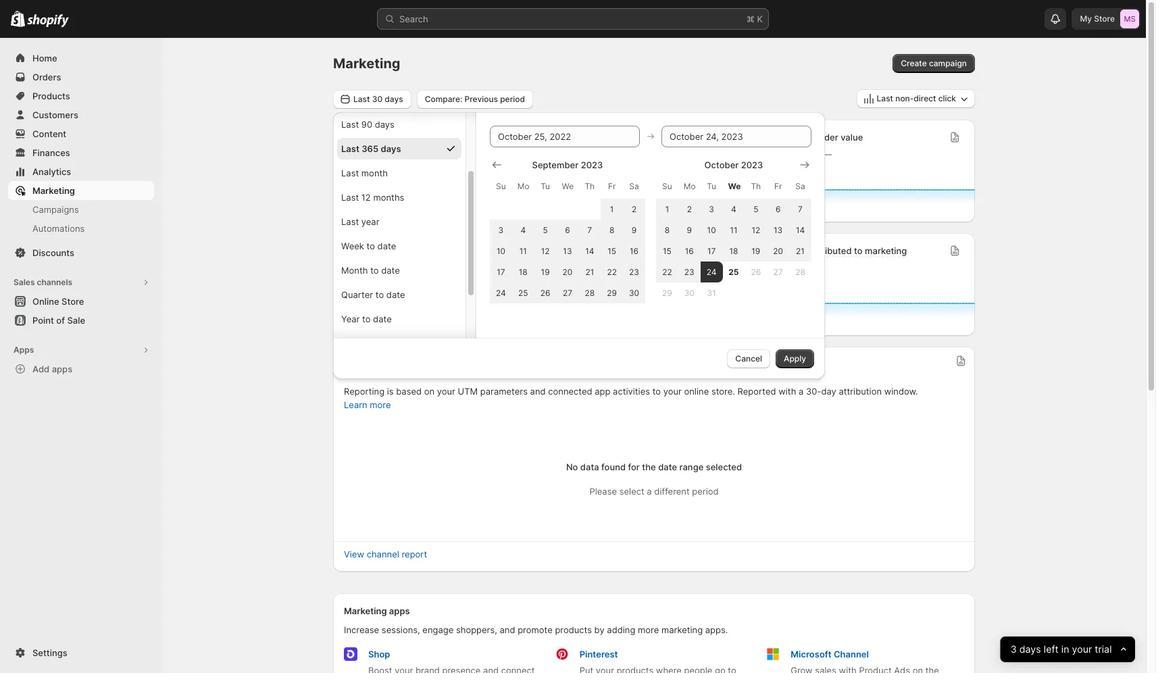 Task type: locate. For each thing, give the bounding box(es) containing it.
1 9 from the left
[[632, 225, 637, 235]]

0 horizontal spatial 9
[[632, 225, 637, 235]]

1 horizontal spatial attributed
[[811, 245, 852, 256]]

28 down 'orders attributed to marketing'
[[796, 267, 806, 277]]

1 horizontal spatial 15 button
[[657, 240, 679, 261]]

0 horizontal spatial wednesday element
[[557, 174, 579, 198]]

wednesday element down october 2023 at the right of page
[[723, 174, 745, 198]]

days inside dropdown button
[[385, 94, 403, 104]]

compare: previous period button
[[417, 90, 533, 109]]

15
[[608, 246, 617, 256], [663, 246, 672, 256]]

1 horizontal spatial 27 button
[[768, 261, 790, 282]]

2 8 from the left
[[665, 225, 670, 235]]

0 horizontal spatial and
[[500, 625, 516, 636]]

friday element down average
[[768, 174, 790, 198]]

sales channels button
[[8, 273, 154, 292]]

last left 90
[[341, 119, 359, 129]]

2023 for october 2023
[[742, 159, 764, 170]]

1 horizontal spatial 2023
[[742, 159, 764, 170]]

month
[[341, 265, 368, 276]]

0 horizontal spatial mo
[[518, 181, 530, 191]]

date down last year button
[[378, 240, 396, 251]]

app
[[595, 386, 611, 397]]

year
[[362, 216, 380, 227]]

date down month to date button
[[387, 289, 405, 300]]

online up 0%
[[562, 132, 589, 143]]

last 12 months button
[[337, 186, 462, 208]]

1 horizontal spatial 2 button
[[679, 198, 701, 219]]

marketing up increase
[[344, 606, 387, 617]]

add apps
[[32, 364, 72, 375]]

sales attributed to marketing
[[562, 245, 684, 256]]

friday element for september 2023
[[601, 174, 623, 198]]

analytics
[[32, 166, 71, 177]]

engage
[[423, 625, 454, 636]]

store for my store
[[1095, 14, 1116, 24]]

period down range
[[693, 486, 719, 497]]

1 horizontal spatial 5 button
[[745, 198, 768, 219]]

wednesday element
[[557, 174, 579, 198], [723, 174, 745, 198]]

no change image up last month
[[359, 149, 366, 160]]

thursday element down october 2023 at the right of page
[[745, 174, 768, 198]]

wednesday element down september 2023
[[557, 174, 579, 198]]

1 16 button from the left
[[623, 240, 646, 261]]

1 vertical spatial 19
[[541, 267, 550, 277]]

28 button down sales attributed to marketing
[[579, 282, 601, 303]]

1 horizontal spatial more
[[638, 625, 659, 636]]

30 down sales attributed to marketing
[[629, 288, 640, 298]]

thursday element
[[579, 174, 601, 198], [745, 174, 768, 198]]

no change image for attributed
[[607, 263, 615, 274]]

0 horizontal spatial su
[[496, 181, 506, 191]]

apps right add
[[52, 364, 72, 375]]

1 horizontal spatial 11 button
[[723, 219, 745, 240]]

0 horizontal spatial store
[[373, 132, 395, 143]]

apps inside button
[[52, 364, 72, 375]]

1 grid from the left
[[490, 158, 646, 303]]

range
[[680, 462, 704, 473]]

please select a different period
[[590, 486, 719, 497]]

1 horizontal spatial 9 button
[[679, 219, 701, 240]]

fr
[[608, 181, 616, 191], [775, 181, 783, 191]]

0 horizontal spatial 30 button
[[623, 282, 646, 303]]

0 horizontal spatial 15 button
[[601, 240, 623, 261]]

1 sa from the left
[[630, 181, 639, 191]]

21
[[797, 246, 805, 256], [586, 267, 594, 277]]

$0.00 down sales attributed to marketing
[[562, 260, 602, 277]]

0
[[344, 147, 353, 163], [780, 260, 789, 277]]

1 horizontal spatial yyyy-mm-dd text field
[[662, 125, 812, 147]]

tuesday element down september
[[535, 174, 557, 198]]

5 down october 2023 at the right of page
[[754, 204, 759, 214]]

september 2023
[[532, 159, 603, 170]]

2 friday element from the left
[[768, 174, 790, 198]]

to inside reporting is based on your utm parameters and connected app activities to your online store. reported with a 30-day attribution window. learn more
[[653, 386, 661, 397]]

days left left
[[1020, 643, 1042, 656]]

1 horizontal spatial 16
[[685, 246, 694, 256]]

1 horizontal spatial 29 button
[[657, 282, 679, 303]]

last left 365
[[341, 143, 360, 154]]

1 horizontal spatial period
[[693, 486, 719, 497]]

we down september 2023
[[562, 181, 574, 191]]

1 2023 from the left
[[581, 159, 603, 170]]

your left online
[[664, 386, 682, 397]]

0 vertical spatial period
[[500, 94, 525, 104]]

last for last 365 days
[[341, 143, 360, 154]]

sa down average
[[796, 181, 806, 191]]

1 23 from the left
[[630, 267, 640, 277]]

more down is
[[370, 400, 391, 410]]

sales inside button
[[14, 277, 35, 287]]

date down sales
[[381, 265, 400, 276]]

orders link
[[8, 68, 154, 87]]

0 horizontal spatial 29 button
[[601, 282, 623, 303]]

0 down 'orders attributed to marketing'
[[780, 260, 789, 277]]

1 horizontal spatial 1
[[666, 204, 669, 214]]

your right on
[[437, 386, 456, 397]]

store right my
[[1095, 14, 1116, 24]]

sa down the conversion on the top right of the page
[[630, 181, 639, 191]]

1 horizontal spatial 12
[[541, 246, 550, 256]]

⌘
[[747, 14, 755, 24]]

1 1 from the left
[[610, 204, 614, 214]]

2 we from the left
[[729, 181, 741, 191]]

0 horizontal spatial sales
[[14, 277, 35, 287]]

thursday element for september 2023
[[579, 174, 601, 198]]

1 horizontal spatial tu
[[707, 181, 717, 191]]

fr for october 2023
[[775, 181, 783, 191]]

0 horizontal spatial 25
[[519, 288, 528, 298]]

2 2023 from the left
[[742, 159, 764, 170]]

is
[[387, 386, 394, 397]]

last for last 30 days
[[354, 94, 370, 104]]

2 tu from the left
[[707, 181, 717, 191]]

1 vertical spatial 18
[[519, 267, 528, 277]]

0 horizontal spatial a
[[647, 486, 652, 497]]

order
[[816, 132, 839, 143]]

finances link
[[8, 143, 154, 162]]

1 horizontal spatial no change image
[[588, 149, 596, 160]]

2 grid from the left
[[657, 158, 812, 303]]

26
[[751, 267, 761, 277], [541, 288, 551, 298]]

last inside last 12 months button
[[341, 192, 359, 202]]

$0.00 for total
[[344, 260, 384, 277]]

a
[[799, 386, 804, 397], [647, 486, 652, 497]]

2 thursday element from the left
[[745, 174, 768, 198]]

tuesday element down october
[[701, 174, 723, 198]]

and left 'promote'
[[500, 625, 516, 636]]

0 horizontal spatial 3
[[499, 225, 504, 235]]

last for last month
[[341, 167, 359, 178]]

1 horizontal spatial 22
[[663, 267, 673, 277]]

no change image right 0%
[[588, 149, 596, 160]]

last for last 90 days
[[341, 119, 359, 129]]

2023 right october
[[742, 159, 764, 170]]

last 30 days button
[[333, 90, 412, 109]]

sessions,
[[382, 625, 420, 636]]

$0.00 down average
[[780, 147, 820, 163]]

1 attributed from the left
[[587, 245, 629, 256]]

no change image down sales attributed to marketing
[[607, 263, 615, 274]]

26 button
[[745, 261, 768, 282], [535, 282, 557, 303]]

fr down average
[[775, 181, 783, 191]]

25 for rightmost 25 button
[[729, 267, 739, 277]]

monday element
[[512, 174, 535, 198], [679, 174, 701, 198]]

2 1 button from the left
[[657, 198, 679, 219]]

fr down the online store conversion rate in the top of the page
[[608, 181, 616, 191]]

1 horizontal spatial 20 button
[[768, 240, 790, 261]]

online down 90
[[344, 132, 371, 143]]

1 tuesday element from the left
[[535, 174, 557, 198]]

28 button down 'orders attributed to marketing'
[[790, 261, 812, 282]]

1 horizontal spatial sales
[[562, 245, 585, 256]]

1 horizontal spatial 7
[[799, 204, 803, 214]]

saturday element
[[623, 174, 646, 198], [790, 174, 812, 198]]

1 horizontal spatial 27
[[774, 267, 783, 277]]

2 button
[[623, 198, 646, 219], [679, 198, 701, 219]]

0 horizontal spatial fr
[[608, 181, 616, 191]]

sunday element
[[490, 174, 512, 198], [657, 174, 679, 198]]

22 button down sales attributed to marketing
[[601, 261, 623, 282]]

1 su from the left
[[496, 181, 506, 191]]

a right select
[[647, 486, 652, 497]]

5 button down october 2023 at the right of page
[[745, 198, 768, 219]]

for
[[628, 462, 640, 473]]

1 monday element from the left
[[512, 174, 535, 198]]

1 horizontal spatial apps
[[389, 606, 410, 617]]

date down quarter to date
[[373, 313, 392, 324]]

more
[[370, 400, 391, 410], [638, 625, 659, 636]]

store left the conversion on the top right of the page
[[591, 132, 613, 143]]

2 15 button from the left
[[657, 240, 679, 261]]

0 vertical spatial 25
[[729, 267, 739, 277]]

days up the online store sessions
[[375, 119, 395, 129]]

1 2 from the left
[[632, 204, 637, 214]]

0 left 365
[[344, 147, 353, 163]]

conversion
[[615, 132, 661, 143]]

5 button down september
[[535, 219, 557, 240]]

3 for 3 days left in your trial
[[1011, 643, 1018, 656]]

2 wednesday element from the left
[[723, 174, 745, 198]]

1 vertical spatial 17
[[497, 267, 505, 277]]

0 horizontal spatial attributed
[[587, 245, 629, 256]]

we down october 2023 at the right of page
[[729, 181, 741, 191]]

1 horizontal spatial 21
[[797, 246, 805, 256]]

tuesday element for september 2023
[[535, 174, 557, 198]]

3
[[709, 204, 715, 214], [499, 225, 504, 235], [1011, 643, 1018, 656]]

30 up last 90 days
[[372, 94, 383, 104]]

1 vertical spatial 0
[[780, 260, 789, 277]]

last left year
[[341, 216, 359, 227]]

28 button
[[790, 261, 812, 282], [579, 282, 601, 303]]

more inside reporting is based on your utm parameters and connected app activities to your online store. reported with a 30-day attribution window. learn more
[[370, 400, 391, 410]]

8 button
[[601, 219, 623, 240], [657, 219, 679, 240]]

27
[[774, 267, 783, 277], [563, 288, 573, 298]]

september
[[532, 159, 579, 170]]

12 for the left 12 button
[[541, 246, 550, 256]]

last inside last year button
[[341, 216, 359, 227]]

online inside button
[[32, 296, 59, 307]]

last left month
[[341, 167, 359, 178]]

store up sale
[[62, 296, 84, 307]]

days down the online store sessions
[[381, 143, 401, 154]]

store
[[1095, 14, 1116, 24], [62, 296, 84, 307]]

2 1 from the left
[[666, 204, 669, 214]]

29 down sales attributed to marketing
[[607, 288, 617, 298]]

1 15 from the left
[[608, 246, 617, 256]]

yyyy-mm-dd text field up october 2023 at the right of page
[[662, 125, 812, 147]]

monday element down september
[[512, 174, 535, 198]]

1 tu from the left
[[541, 181, 550, 191]]

no change image
[[588, 149, 596, 160], [390, 263, 397, 274], [794, 263, 802, 274]]

last inside dropdown button
[[354, 94, 370, 104]]

orders attributed to marketing
[[780, 245, 908, 256]]

2 tuesday element from the left
[[701, 174, 723, 198]]

29 button down sales attributed to marketing
[[601, 282, 623, 303]]

29
[[607, 288, 617, 298], [663, 288, 673, 298]]

1 horizontal spatial fr
[[775, 181, 783, 191]]

on
[[424, 386, 435, 397]]

store.
[[712, 386, 736, 397]]

0 horizontal spatial 1
[[610, 204, 614, 214]]

1 horizontal spatial 6
[[776, 204, 781, 214]]

mo
[[518, 181, 530, 191], [684, 181, 696, 191]]

grid containing october
[[657, 158, 812, 303]]

your for 3
[[1073, 643, 1093, 656]]

rate
[[663, 132, 680, 143]]

days for last 90 days
[[375, 119, 395, 129]]

1 horizontal spatial monday element
[[679, 174, 701, 198]]

saturday element down average
[[790, 174, 812, 198]]

29 left "31" button
[[663, 288, 673, 298]]

shopify image
[[11, 11, 25, 27]]

monday element down rate
[[679, 174, 701, 198]]

2 30 button from the left
[[679, 282, 701, 303]]

26 for 26 button to the left
[[541, 288, 551, 298]]

average
[[780, 132, 814, 143]]

marketing up the last 30 days dropdown button on the left top
[[333, 55, 401, 72]]

grid
[[490, 158, 646, 303], [657, 158, 812, 303]]

0 vertical spatial 14
[[796, 225, 805, 235]]

your right the in
[[1073, 643, 1093, 656]]

1 23 button from the left
[[623, 261, 646, 282]]

last up last year
[[341, 192, 359, 202]]

1 horizontal spatial store
[[1095, 14, 1116, 24]]

customers link
[[8, 105, 154, 124]]

30-
[[807, 386, 822, 397]]

last inside dropdown button
[[877, 93, 894, 103]]

7 up sales attributed to marketing
[[588, 225, 592, 235]]

no change image for store
[[359, 149, 366, 160]]

1 horizontal spatial 23 button
[[679, 261, 701, 282]]

value
[[841, 132, 864, 143]]

2 horizontal spatial no change image
[[825, 149, 832, 160]]

12 button
[[745, 219, 768, 240], [535, 240, 557, 261]]

apps for add apps
[[52, 364, 72, 375]]

last left non-
[[877, 93, 894, 103]]

search
[[400, 14, 428, 24]]

1 button
[[601, 198, 623, 219], [657, 198, 679, 219]]

month to date button
[[337, 259, 462, 281]]

0 vertical spatial 4
[[732, 204, 737, 214]]

3 for the rightmost 3 button
[[709, 204, 715, 214]]

apps for marketing apps
[[389, 606, 410, 617]]

th down september 2023
[[585, 181, 595, 191]]

2 2 button from the left
[[679, 198, 701, 219]]

tu for october
[[707, 181, 717, 191]]

last up 90
[[354, 94, 370, 104]]

marketing link
[[8, 181, 154, 200]]

more right adding
[[638, 625, 659, 636]]

tuesday element
[[535, 174, 557, 198], [701, 174, 723, 198]]

13
[[774, 225, 783, 235], [563, 246, 572, 256]]

1 horizontal spatial 15
[[663, 246, 672, 256]]

2 sa from the left
[[796, 181, 806, 191]]

attributed for 0
[[811, 245, 852, 256]]

online for 0%
[[562, 132, 589, 143]]

2 15 from the left
[[663, 246, 672, 256]]

increase sessions, engage shoppers, and promote products by adding more marketing apps.
[[344, 625, 728, 636]]

1 horizontal spatial 5
[[754, 204, 759, 214]]

1 horizontal spatial 24 button
[[701, 261, 723, 282]]

$0.00 for average
[[780, 147, 820, 163]]

sa
[[630, 181, 639, 191], [796, 181, 806, 191]]

7 up 'orders attributed to marketing'
[[799, 204, 803, 214]]

1 2 button from the left
[[623, 198, 646, 219]]

1 store from the left
[[373, 132, 395, 143]]

$0.00 down total sales
[[344, 260, 384, 277]]

2 16 from the left
[[685, 246, 694, 256]]

10 button
[[701, 219, 723, 240], [490, 240, 512, 261]]

2 16 button from the left
[[679, 240, 701, 261]]

1 horizontal spatial store
[[591, 132, 613, 143]]

18 button
[[723, 240, 745, 261], [512, 261, 535, 282]]

1 mo from the left
[[518, 181, 530, 191]]

1 for first 1 'button'
[[610, 204, 614, 214]]

2 su from the left
[[663, 181, 673, 191]]

0 vertical spatial a
[[799, 386, 804, 397]]

YYYY-MM-DD text field
[[490, 125, 640, 147], [662, 125, 812, 147]]

products link
[[8, 87, 154, 105]]

22
[[607, 267, 617, 277], [663, 267, 673, 277]]

year to date button
[[337, 308, 462, 330]]

0 horizontal spatial 7
[[588, 225, 592, 235]]

apps up sessions,
[[389, 606, 410, 617]]

1 horizontal spatial 24
[[707, 267, 717, 277]]

view channel report
[[344, 549, 428, 560]]

tu for september
[[541, 181, 550, 191]]

9 button up "31" button
[[679, 219, 701, 240]]

30 button left 31
[[679, 282, 701, 303]]

no change image down the order
[[825, 149, 832, 160]]

0 vertical spatial 3
[[709, 204, 715, 214]]

month to date
[[341, 265, 400, 276]]

tu
[[541, 181, 550, 191], [707, 181, 717, 191]]

1 horizontal spatial 29
[[663, 288, 673, 298]]

2023 right september
[[581, 159, 603, 170]]

days inside button
[[381, 143, 401, 154]]

activities
[[613, 386, 650, 397]]

last inside last 90 days "button"
[[341, 119, 359, 129]]

0 horizontal spatial 21
[[586, 267, 594, 277]]

0 horizontal spatial 18 button
[[512, 261, 535, 282]]

friday element
[[601, 174, 623, 198], [768, 174, 790, 198]]

2 22 button from the left
[[657, 261, 679, 282]]

to inside month to date button
[[371, 265, 379, 276]]

2
[[632, 204, 637, 214], [687, 204, 692, 214]]

0 horizontal spatial 2 button
[[623, 198, 646, 219]]

2 2 from the left
[[687, 204, 692, 214]]

view
[[344, 549, 364, 560]]

2 8 button from the left
[[657, 219, 679, 240]]

1 wednesday element from the left
[[557, 174, 579, 198]]

su
[[496, 181, 506, 191], [663, 181, 673, 191]]

1 fr from the left
[[608, 181, 616, 191]]

0 horizontal spatial 28
[[585, 288, 595, 298]]

no change image for order
[[825, 149, 832, 160]]

attributed
[[587, 245, 629, 256], [811, 245, 852, 256]]

2 fr from the left
[[775, 181, 783, 191]]

friday element for october 2023
[[768, 174, 790, 198]]

last inside last 365 days button
[[341, 143, 360, 154]]

left
[[1045, 643, 1060, 656]]

7 button up sales attributed to marketing
[[579, 219, 601, 240]]

days inside "button"
[[375, 119, 395, 129]]

0 horizontal spatial 21 button
[[579, 261, 601, 282]]

1 sunday element from the left
[[490, 174, 512, 198]]

5 button
[[745, 198, 768, 219], [535, 219, 557, 240]]

0 horizontal spatial 16
[[630, 246, 639, 256]]

no change image down 'orders attributed to marketing'
[[794, 263, 802, 274]]

a left 30-
[[799, 386, 804, 397]]

1 thursday element from the left
[[579, 174, 601, 198]]

period right previous
[[500, 94, 525, 104]]

saturday element for october 2023
[[790, 174, 812, 198]]

direct
[[914, 93, 937, 103]]

tu down september
[[541, 181, 550, 191]]

0 horizontal spatial 26
[[541, 288, 551, 298]]

previous
[[465, 94, 498, 104]]

no change image down week to date button
[[390, 263, 397, 274]]

1 horizontal spatial 25
[[729, 267, 739, 277]]

marketing down analytics
[[32, 185, 75, 196]]

5 down september
[[543, 225, 548, 235]]

last month button
[[337, 162, 462, 184]]

thursday element down september 2023
[[579, 174, 601, 198]]

28 down sales attributed to marketing
[[585, 288, 595, 298]]

yyyy-mm-dd text field up september 2023
[[490, 125, 640, 147]]

25
[[729, 267, 739, 277], [519, 288, 528, 298]]

friday element down september 2023
[[601, 174, 623, 198]]

su for october
[[663, 181, 673, 191]]

date for year to date
[[373, 313, 392, 324]]

store up last 365 days
[[373, 132, 395, 143]]

last inside last month button
[[341, 167, 359, 178]]

29 button left "31" button
[[657, 282, 679, 303]]

1 vertical spatial 21
[[586, 267, 594, 277]]

30 button down sales attributed to marketing
[[623, 282, 646, 303]]

tu down october
[[707, 181, 717, 191]]

2 store from the left
[[591, 132, 613, 143]]

1 horizontal spatial su
[[663, 181, 673, 191]]

no change image
[[359, 149, 366, 160], [825, 149, 832, 160], [607, 263, 615, 274]]

0 horizontal spatial 8 button
[[601, 219, 623, 240]]

0 horizontal spatial sa
[[630, 181, 639, 191]]

1 friday element from the left
[[601, 174, 623, 198]]

your inside dropdown button
[[1073, 643, 1093, 656]]

store inside online store link
[[62, 296, 84, 307]]

2 sunday element from the left
[[657, 174, 679, 198]]

sales for sales attributed to marketing
[[562, 245, 585, 256]]

2 23 from the left
[[685, 267, 695, 277]]

30 left 31
[[685, 288, 695, 298]]

1 horizontal spatial 22 button
[[657, 261, 679, 282]]

last for last 12 months
[[341, 192, 359, 202]]

1 horizontal spatial we
[[729, 181, 741, 191]]

4 for left 4 button
[[521, 225, 526, 235]]

9 button up sales attributed to marketing
[[623, 219, 646, 240]]

1 th from the left
[[585, 181, 595, 191]]

th down october 2023 at the right of page
[[751, 181, 761, 191]]

mo for october
[[684, 181, 696, 191]]

days for last 30 days
[[385, 94, 403, 104]]

2 29 button from the left
[[657, 282, 679, 303]]

1 horizontal spatial sunday element
[[657, 174, 679, 198]]

store
[[373, 132, 395, 143], [591, 132, 613, 143]]

7 button up 'orders attributed to marketing'
[[790, 198, 812, 219]]

4 for rightmost 4 button
[[732, 204, 737, 214]]

saturday element down the conversion on the top right of the page
[[623, 174, 646, 198]]

22 button left "31" button
[[657, 261, 679, 282]]

2 monday element from the left
[[679, 174, 701, 198]]

attributed for $0.00
[[587, 245, 629, 256]]

3 button
[[701, 198, 723, 219], [490, 219, 512, 240]]

0 horizontal spatial friday element
[[601, 174, 623, 198]]

3 inside dropdown button
[[1011, 643, 1018, 656]]

2 th from the left
[[751, 181, 761, 191]]

1 we from the left
[[562, 181, 574, 191]]

th for october 2023
[[751, 181, 761, 191]]

2 attributed from the left
[[811, 245, 852, 256]]

2 saturday element from the left
[[790, 174, 812, 198]]

0 horizontal spatial 0
[[344, 147, 353, 163]]

1 vertical spatial 10
[[497, 246, 506, 256]]

discounts
[[32, 247, 74, 258]]

0 horizontal spatial 15
[[608, 246, 617, 256]]

pinterest
[[580, 649, 618, 660]]

2 mo from the left
[[684, 181, 696, 191]]

0 horizontal spatial 16 button
[[623, 240, 646, 261]]

period
[[500, 94, 525, 104], [693, 486, 719, 497]]

and inside reporting is based on your utm parameters and connected app activities to your online store. reported with a 30-day attribution window. learn more
[[530, 386, 546, 397]]

days up last 90 days "button"
[[385, 94, 403, 104]]

1 saturday element from the left
[[623, 174, 646, 198]]

20 button
[[768, 240, 790, 261], [557, 261, 579, 282]]

and left 'connected' on the bottom
[[530, 386, 546, 397]]



Task type: vqa. For each thing, say whether or not it's contained in the screenshot.
rightmost 25 'button' 25
yes



Task type: describe. For each thing, give the bounding box(es) containing it.
1 horizontal spatial 19 button
[[745, 240, 768, 261]]

$0.00 for sales
[[562, 260, 602, 277]]

monday element for october
[[679, 174, 701, 198]]

1 15 button from the left
[[601, 240, 623, 261]]

data
[[581, 462, 599, 473]]

27 for the rightmost 27 button
[[774, 267, 783, 277]]

1 29 button from the left
[[601, 282, 623, 303]]

0 horizontal spatial 3 button
[[490, 219, 512, 240]]

1 horizontal spatial 14 button
[[790, 219, 812, 240]]

last non-direct click button
[[857, 89, 976, 108]]

2 vertical spatial marketing
[[344, 606, 387, 617]]

1 vertical spatial 6
[[565, 225, 570, 235]]

orders for orders
[[32, 72, 61, 82]]

1 vertical spatial period
[[693, 486, 719, 497]]

to inside week to date button
[[367, 240, 375, 251]]

0 horizontal spatial 7 button
[[579, 219, 601, 240]]

settings link
[[8, 644, 154, 663]]

date for week to date
[[378, 240, 396, 251]]

1 horizontal spatial 10 button
[[701, 219, 723, 240]]

1 8 button from the left
[[601, 219, 623, 240]]

31 button
[[701, 282, 723, 303]]

settings
[[32, 648, 67, 659]]

campaigns link
[[8, 200, 154, 219]]

shop
[[368, 649, 390, 660]]

1 horizontal spatial 13
[[774, 225, 783, 235]]

1 horizontal spatial 4 button
[[723, 198, 745, 219]]

days inside dropdown button
[[1020, 643, 1042, 656]]

last for last non-direct click
[[877, 93, 894, 103]]

campaign
[[930, 58, 968, 68]]

1 horizontal spatial 3 button
[[701, 198, 723, 219]]

saturday element for september 2023
[[623, 174, 646, 198]]

last 90 days
[[341, 119, 395, 129]]

point of sale button
[[0, 311, 162, 330]]

0 horizontal spatial 11 button
[[512, 240, 535, 261]]

23 for 1st 23 button
[[630, 267, 640, 277]]

orders for orders attributed to marketing
[[780, 245, 808, 256]]

2 23 button from the left
[[679, 261, 701, 282]]

1 vertical spatial marketing
[[32, 185, 75, 196]]

week to date
[[341, 240, 396, 251]]

window.
[[885, 386, 919, 397]]

2 9 from the left
[[687, 225, 692, 235]]

19 for the right 19 button
[[752, 246, 761, 256]]

adding
[[607, 625, 636, 636]]

2 yyyy-mm-dd text field from the left
[[662, 125, 812, 147]]

we for october
[[729, 181, 741, 191]]

1 30 button from the left
[[623, 282, 646, 303]]

15 for 2nd 15 'button'
[[663, 246, 672, 256]]

0 vertical spatial 20
[[774, 246, 784, 256]]

1 horizontal spatial 12 button
[[745, 219, 768, 240]]

2 22 from the left
[[663, 267, 673, 277]]

10 for 10 button to the left
[[497, 246, 506, 256]]

monday element for september
[[512, 174, 535, 198]]

sales channels
[[14, 277, 72, 287]]

1 horizontal spatial 21 button
[[790, 240, 812, 261]]

date for month to date
[[381, 265, 400, 276]]

1 yyyy-mm-dd text field from the left
[[490, 125, 640, 147]]

0 horizontal spatial 6 button
[[557, 219, 579, 240]]

found
[[602, 462, 626, 473]]

shop link
[[368, 649, 390, 660]]

by
[[595, 625, 605, 636]]

3 for 3 button to the left
[[499, 225, 504, 235]]

last 365 days
[[341, 143, 401, 154]]

no
[[567, 462, 578, 473]]

0 horizontal spatial 20 button
[[557, 261, 579, 282]]

1 horizontal spatial 25 button
[[723, 261, 745, 282]]

days for last 365 days
[[381, 143, 401, 154]]

1 horizontal spatial 28 button
[[790, 261, 812, 282]]

cancel button
[[728, 349, 771, 368]]

31
[[708, 288, 716, 298]]

1 horizontal spatial 13 button
[[768, 219, 790, 240]]

trial
[[1096, 643, 1113, 656]]

microsoft channel
[[791, 649, 869, 660]]

25 for left 25 button
[[519, 288, 528, 298]]

promote
[[518, 625, 553, 636]]

quarter
[[341, 289, 373, 300]]

point of sale link
[[8, 311, 154, 330]]

parameters
[[481, 386, 528, 397]]

0 vertical spatial marketing
[[333, 55, 401, 72]]

attribution
[[839, 386, 882, 397]]

2 for 2nd 2 button from the right
[[632, 204, 637, 214]]

0 horizontal spatial 17 button
[[490, 261, 512, 282]]

1 horizontal spatial 7 button
[[790, 198, 812, 219]]

content link
[[8, 124, 154, 143]]

fr for september 2023
[[608, 181, 616, 191]]

18 for the right 18 button
[[730, 246, 739, 256]]

0 horizontal spatial 26 button
[[535, 282, 557, 303]]

0%
[[562, 147, 583, 163]]

no change image for 0%
[[588, 149, 596, 160]]

marketing apps
[[344, 606, 410, 617]]

my
[[1081, 14, 1093, 24]]

with
[[779, 386, 797, 397]]

sa for september 2023
[[630, 181, 639, 191]]

0 horizontal spatial 10 button
[[490, 240, 512, 261]]

customers
[[32, 110, 78, 120]]

last year button
[[337, 211, 462, 232]]

0 for online
[[344, 147, 353, 163]]

no change image for $0.00
[[390, 263, 397, 274]]

su for september
[[496, 181, 506, 191]]

months
[[373, 192, 405, 202]]

th for september 2023
[[585, 181, 595, 191]]

last for last year
[[341, 216, 359, 227]]

utm
[[458, 386, 478, 397]]

0 horizontal spatial 24 button
[[490, 282, 512, 303]]

analytics link
[[8, 162, 154, 181]]

cancel
[[736, 353, 763, 363]]

0 vertical spatial 17
[[708, 246, 716, 256]]

1 horizontal spatial your
[[664, 386, 682, 397]]

october
[[705, 159, 739, 170]]

point of sale
[[32, 315, 85, 326]]

the
[[642, 462, 656, 473]]

1 for first 1 'button' from right
[[666, 204, 669, 214]]

content
[[32, 128, 66, 139]]

0 vertical spatial 11
[[730, 225, 738, 235]]

automations
[[32, 223, 85, 234]]

2 29 from the left
[[663, 288, 673, 298]]

finances
[[32, 147, 70, 158]]

2 9 button from the left
[[679, 219, 701, 240]]

1 horizontal spatial 28
[[796, 267, 806, 277]]

1 horizontal spatial 26 button
[[745, 261, 768, 282]]

0 horizontal spatial 25 button
[[512, 282, 535, 303]]

wednesday element for september
[[557, 174, 579, 198]]

my store image
[[1121, 9, 1140, 28]]

2 for 1st 2 button from right
[[687, 204, 692, 214]]

grid containing september
[[490, 158, 646, 303]]

no data found for the date range selected
[[567, 462, 742, 473]]

0 horizontal spatial 19 button
[[535, 261, 557, 282]]

apply button
[[776, 349, 815, 368]]

1 horizontal spatial 17 button
[[701, 240, 723, 261]]

0 horizontal spatial 11
[[520, 246, 527, 256]]

date for quarter to date
[[387, 289, 405, 300]]

1 22 button from the left
[[601, 261, 623, 282]]

mo for september
[[518, 181, 530, 191]]

automations link
[[8, 219, 154, 238]]

0 vertical spatial 12
[[362, 192, 371, 202]]

shopify image
[[27, 14, 69, 28]]

a inside reporting is based on your utm parameters and connected app activities to your online store. reported with a 30-day attribution window. learn more
[[799, 386, 804, 397]]

1 16 from the left
[[630, 246, 639, 256]]

select
[[620, 486, 645, 497]]

sales for sales channels
[[14, 277, 35, 287]]

sa for october 2023
[[796, 181, 806, 191]]

connected
[[549, 386, 593, 397]]

online store
[[32, 296, 84, 307]]

period inside compare: previous period "dropdown button"
[[500, 94, 525, 104]]

0 for orders
[[780, 260, 789, 277]]

0 horizontal spatial 4 button
[[512, 219, 535, 240]]

1 vertical spatial and
[[500, 625, 516, 636]]

90
[[362, 119, 373, 129]]

0 horizontal spatial 12 button
[[535, 240, 557, 261]]

14 for the rightmost 14 button
[[796, 225, 805, 235]]

store for online store
[[62, 296, 84, 307]]

2 horizontal spatial 30
[[685, 288, 695, 298]]

0 horizontal spatial 13
[[563, 246, 572, 256]]

microsoft channel link
[[791, 649, 869, 660]]

1 1 button from the left
[[601, 198, 623, 219]]

apps
[[14, 345, 34, 355]]

k
[[758, 14, 763, 24]]

quarter to date
[[341, 289, 405, 300]]

your for reporting
[[437, 386, 456, 397]]

reported
[[738, 386, 777, 397]]

0 horizontal spatial 13 button
[[557, 240, 579, 261]]

apps.
[[706, 625, 728, 636]]

26 for the rightmost 26 button
[[751, 267, 761, 277]]

0 vertical spatial 21
[[797, 246, 805, 256]]

apps button
[[8, 341, 154, 360]]

home
[[32, 53, 57, 64]]

⌘ k
[[747, 14, 763, 24]]

1 22 from the left
[[607, 267, 617, 277]]

0 horizontal spatial 5
[[543, 225, 548, 235]]

0 horizontal spatial 27 button
[[557, 282, 579, 303]]

to inside "quarter to date" button
[[376, 289, 384, 300]]

1 vertical spatial 20
[[563, 267, 573, 277]]

reporting
[[344, 386, 385, 397]]

my store
[[1081, 14, 1116, 24]]

home link
[[8, 49, 154, 68]]

to inside year to date button
[[362, 313, 371, 324]]

1 vertical spatial more
[[638, 625, 659, 636]]

1 vertical spatial 7
[[588, 225, 592, 235]]

1 vertical spatial 28
[[585, 288, 595, 298]]

last month
[[341, 167, 388, 178]]

27 for leftmost 27 button
[[563, 288, 573, 298]]

wednesday element for october
[[723, 174, 745, 198]]

products
[[32, 91, 70, 101]]

thursday element for october 2023
[[745, 174, 768, 198]]

marketing for 0
[[865, 245, 908, 256]]

selected
[[706, 462, 742, 473]]

reporting is based on your utm parameters and connected app activities to your online store. reported with a 30-day attribution window. learn more
[[344, 386, 919, 410]]

store for 0%
[[591, 132, 613, 143]]

date right the
[[659, 462, 678, 473]]

sessions
[[397, 132, 434, 143]]

we for september
[[562, 181, 574, 191]]

1 8 from the left
[[610, 225, 615, 235]]

week
[[341, 240, 364, 251]]

18 for the leftmost 18 button
[[519, 267, 528, 277]]

1 horizontal spatial 18 button
[[723, 240, 745, 261]]

microsoft
[[791, 649, 832, 660]]

23 for first 23 button from the right
[[685, 267, 695, 277]]

1 vertical spatial a
[[647, 486, 652, 497]]

1 horizontal spatial 30
[[629, 288, 640, 298]]

1 29 from the left
[[607, 288, 617, 298]]

19 for leftmost 19 button
[[541, 267, 550, 277]]

online store sessions
[[344, 132, 434, 143]]

30 inside dropdown button
[[372, 94, 383, 104]]

in
[[1062, 643, 1070, 656]]

quarter to date button
[[337, 284, 462, 305]]

sale
[[67, 315, 85, 326]]

learn
[[344, 400, 368, 410]]

create campaign button
[[893, 54, 976, 73]]

compare: previous period
[[425, 94, 525, 104]]

tuesday element for october 2023
[[701, 174, 723, 198]]

0 horizontal spatial 28 button
[[579, 282, 601, 303]]

no change image for 0
[[794, 263, 802, 274]]

channel
[[367, 549, 399, 560]]

12 for the rightmost 12 button
[[752, 225, 761, 235]]

point
[[32, 315, 54, 326]]

24 for rightmost 24 button
[[707, 267, 717, 277]]

14 for the leftmost 14 button
[[586, 246, 595, 256]]

store for 0
[[373, 132, 395, 143]]

online for 0
[[344, 132, 371, 143]]

day
[[822, 386, 837, 397]]

channel
[[834, 649, 869, 660]]

1 horizontal spatial 6 button
[[768, 198, 790, 219]]

10 for 10 button to the right
[[708, 225, 716, 235]]

marketing for $0.00
[[642, 245, 684, 256]]

1 9 button from the left
[[623, 219, 646, 240]]

15 for 2nd 15 'button' from the right
[[608, 246, 617, 256]]

compare:
[[425, 94, 463, 104]]

sunday element for september 2023
[[490, 174, 512, 198]]

0 horizontal spatial 14 button
[[579, 240, 601, 261]]

sunday element for october 2023
[[657, 174, 679, 198]]

24 for left 24 button
[[496, 288, 506, 298]]

0 horizontal spatial 17
[[497, 267, 505, 277]]

2023 for september 2023
[[581, 159, 603, 170]]

0 horizontal spatial 5 button
[[535, 219, 557, 240]]

sales
[[367, 245, 389, 256]]



